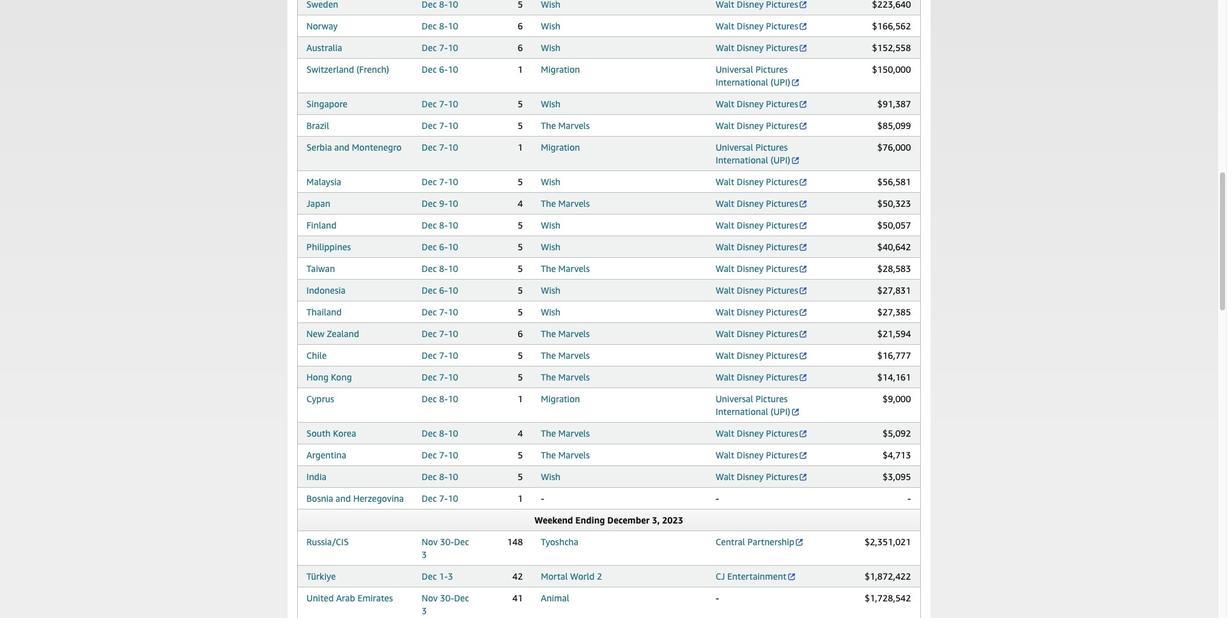 Task type: describe. For each thing, give the bounding box(es) containing it.
nov 30-dec 3 link for 148
[[422, 537, 469, 560]]

6 for new zealand
[[518, 328, 523, 339]]

1 vertical spatial 3
[[448, 571, 453, 582]]

dec for hong kong
[[422, 372, 437, 383]]

walt disney pictures link for $27,831
[[716, 285, 808, 296]]

tyoshcha link
[[541, 537, 579, 548]]

30- for 148
[[440, 537, 454, 548]]

norway link
[[306, 20, 338, 31]]

india link
[[306, 472, 326, 483]]

walt disney pictures link for $27,385
[[716, 307, 808, 318]]

brazil
[[306, 120, 329, 131]]

montenegro
[[352, 142, 402, 153]]

disney for $56,581
[[737, 176, 764, 187]]

1 for cyprus
[[518, 394, 523, 405]]

pictures for $4,713
[[766, 450, 798, 461]]

dec for philippines
[[422, 242, 437, 252]]

3,
[[652, 515, 660, 526]]

cj
[[716, 571, 725, 582]]

$50,323
[[877, 198, 911, 209]]

$150,000
[[872, 64, 911, 75]]

4 for dec 9-10
[[518, 198, 523, 209]]

new
[[306, 328, 324, 339]]

1-
[[439, 571, 448, 582]]

$40,642
[[877, 242, 911, 252]]

walt disney pictures for $28,583
[[716, 263, 798, 274]]

walt disney pictures link for $56,581
[[716, 176, 808, 187]]

pictures for $40,642
[[766, 242, 798, 252]]

marvels for new zealand
[[558, 328, 590, 339]]

zealand
[[327, 328, 359, 339]]

wish for philippines
[[541, 242, 561, 252]]

pictures for $166,562
[[766, 20, 798, 31]]

pictures for $56,581
[[766, 176, 798, 187]]

walt disney pictures link for $40,642
[[716, 242, 808, 252]]

bosnia and herzegovina link
[[306, 493, 404, 504]]

pictures for $152,558
[[766, 42, 798, 53]]

the marvels for argentina
[[541, 450, 590, 461]]

dec 1-3
[[422, 571, 453, 582]]

dec 7-10 link for bosnia and herzegovina
[[422, 493, 458, 504]]

december
[[607, 515, 650, 526]]

dec 7-10 for argentina
[[422, 450, 458, 461]]

wish link for australia
[[541, 42, 561, 53]]

walt disney pictures link for $16,777
[[716, 350, 808, 361]]

8- for finland
[[439, 220, 448, 231]]

wish for malaysia
[[541, 176, 561, 187]]

kong
[[331, 372, 352, 383]]

south korea link
[[306, 428, 356, 439]]

$2,351,021
[[865, 537, 911, 548]]

dec for taiwan
[[422, 263, 437, 274]]

$166,562
[[872, 20, 911, 31]]

8- for south korea
[[439, 428, 448, 439]]

$56,581
[[877, 176, 911, 187]]

argentina link
[[306, 450, 346, 461]]

walt disney pictures link for $5,092
[[716, 428, 808, 439]]

mortal
[[541, 571, 568, 582]]

russia/cis
[[306, 537, 349, 548]]

dec 7-10 for bosnia and herzegovina
[[422, 493, 458, 504]]

dec 1-3 link
[[422, 571, 453, 582]]

russia/cis link
[[306, 537, 349, 548]]

the marvels link for chile
[[541, 350, 590, 361]]

animal
[[541, 593, 569, 604]]

switzerland
[[306, 64, 354, 75]]

hong kong
[[306, 372, 352, 383]]

disney for $3,095
[[737, 472, 764, 483]]

migration for dec 7-10
[[541, 142, 580, 153]]

dec 7-10 link for brazil
[[422, 120, 458, 131]]

universal for $9,000
[[716, 394, 753, 405]]

5 for chile
[[518, 350, 523, 361]]

$9,000
[[883, 394, 911, 405]]

disney for $28,583
[[737, 263, 764, 274]]

dec 7-10 for new zealand
[[422, 328, 458, 339]]

pictures for $16,777
[[766, 350, 798, 361]]

mortal world 2
[[541, 571, 602, 582]]

migration for dec 8-10
[[541, 394, 580, 405]]

$16,777
[[877, 350, 911, 361]]

chile link
[[306, 350, 327, 361]]

entertainment
[[727, 571, 786, 582]]

8- for india
[[439, 472, 448, 483]]

indonesia link
[[306, 285, 346, 296]]

and for bosnia
[[336, 493, 351, 504]]

singapore link
[[306, 98, 347, 109]]

148
[[507, 537, 523, 548]]

switzerland (french) link
[[306, 64, 389, 75]]

south korea
[[306, 428, 356, 439]]

bosnia
[[306, 493, 333, 504]]

cj entertainment
[[716, 571, 786, 582]]

3 for united arab emirates
[[422, 606, 427, 617]]

- down '$3,095'
[[908, 493, 911, 504]]

10 for indonesia
[[448, 285, 458, 296]]

dec 8-10 for finland
[[422, 220, 458, 231]]

disney for $152,558
[[737, 42, 764, 53]]

7- for hong kong
[[439, 372, 448, 383]]

$3,095
[[883, 472, 911, 483]]

walt disney pictures for $14,161
[[716, 372, 798, 383]]

disney for $21,594
[[737, 328, 764, 339]]

8- for taiwan
[[439, 263, 448, 274]]

$21,594
[[877, 328, 911, 339]]

- down cj
[[716, 593, 719, 604]]

walt disney pictures for $16,777
[[716, 350, 798, 361]]

$1,728,542
[[865, 593, 911, 604]]

weekend
[[534, 515, 573, 526]]

emirates
[[358, 593, 393, 604]]

pictures for $91,387
[[766, 98, 798, 109]]

7- for australia
[[439, 42, 448, 53]]

10 for japan
[[448, 198, 458, 209]]

hong
[[306, 372, 329, 383]]

brazil link
[[306, 120, 329, 131]]

wish for india
[[541, 472, 561, 483]]

dec 7-10 for brazil
[[422, 120, 458, 131]]

walt disney pictures for $91,387
[[716, 98, 798, 109]]

pictures for $50,057
[[766, 220, 798, 231]]

dec for malaysia
[[422, 176, 437, 187]]

partnership
[[747, 537, 794, 548]]

$1,872,422
[[865, 571, 911, 582]]

walt for $56,581
[[716, 176, 734, 187]]

walt disney pictures link for $21,594
[[716, 328, 808, 339]]

9-
[[439, 198, 448, 209]]

nov 30-dec 3 for 41
[[422, 593, 469, 617]]

30- for 41
[[440, 593, 454, 604]]

dec for cyprus
[[422, 394, 437, 405]]

central partnership
[[716, 537, 794, 548]]

ending
[[575, 515, 605, 526]]

serbia and montenegro link
[[306, 142, 402, 153]]

walt for $27,385
[[716, 307, 734, 318]]

dec 8-10 link for finland
[[422, 220, 458, 231]]

norway
[[306, 20, 338, 31]]

10 for cyprus
[[448, 394, 458, 405]]

philippines link
[[306, 242, 351, 252]]

walt disney pictures for $40,642
[[716, 242, 798, 252]]

disney for $91,387
[[737, 98, 764, 109]]

tyoshcha
[[541, 537, 579, 548]]

universal pictures international (upi) link for $76,000
[[716, 142, 800, 166]]

dec 6-10 link for indonesia
[[422, 285, 458, 296]]

korea
[[333, 428, 356, 439]]

malaysia link
[[306, 176, 341, 187]]

10 for new zealand
[[448, 328, 458, 339]]

marvels for argentina
[[558, 450, 590, 461]]

new zealand link
[[306, 328, 359, 339]]

7- for argentina
[[439, 450, 448, 461]]

switzerland (french)
[[306, 64, 389, 75]]

7- for serbia and montenegro
[[439, 142, 448, 153]]

walt for $85,099
[[716, 120, 734, 131]]

finland link
[[306, 220, 336, 231]]

walt disney pictures for $27,831
[[716, 285, 798, 296]]

nov 30-dec 3 for 148
[[422, 537, 469, 560]]

hong kong link
[[306, 372, 352, 383]]

2
[[597, 571, 602, 582]]

cyprus link
[[306, 394, 334, 405]]

singapore
[[306, 98, 347, 109]]

international for $9,000
[[716, 406, 768, 417]]

dec for brazil
[[422, 120, 437, 131]]

dec 8-10 for india
[[422, 472, 458, 483]]

malaysia
[[306, 176, 341, 187]]

dec for türkiye
[[422, 571, 437, 582]]

united arab emirates
[[306, 593, 393, 604]]

dec 7-10 link for malaysia
[[422, 176, 458, 187]]

pictures for $27,831
[[766, 285, 798, 296]]

the marvels link for brazil
[[541, 120, 590, 131]]

walt for $166,562
[[716, 20, 734, 31]]

walt disney pictures link for $28,583
[[716, 263, 808, 274]]

pictures for $14,161
[[766, 372, 798, 383]]

argentina
[[306, 450, 346, 461]]



Task type: locate. For each thing, give the bounding box(es) containing it.
the for hong kong
[[541, 372, 556, 383]]

9 disney from the top
[[737, 263, 764, 274]]

the marvels link for hong kong
[[541, 372, 590, 383]]

1 vertical spatial international
[[716, 155, 768, 166]]

1 1 from the top
[[518, 64, 523, 75]]

1 vertical spatial (upi)
[[771, 155, 790, 166]]

0 vertical spatial migration link
[[541, 64, 580, 75]]

9 walt disney pictures link from the top
[[716, 263, 808, 274]]

16 walt disney pictures from the top
[[716, 450, 798, 461]]

0 vertical spatial 3
[[422, 550, 427, 560]]

$85,099
[[877, 120, 911, 131]]

6 5 from the top
[[518, 263, 523, 274]]

3 migration from the top
[[541, 394, 580, 405]]

1 for switzerland (french)
[[518, 64, 523, 75]]

walt disney pictures
[[716, 20, 798, 31], [716, 42, 798, 53], [716, 98, 798, 109], [716, 120, 798, 131], [716, 176, 798, 187], [716, 198, 798, 209], [716, 220, 798, 231], [716, 242, 798, 252], [716, 263, 798, 274], [716, 285, 798, 296], [716, 307, 798, 318], [716, 328, 798, 339], [716, 350, 798, 361], [716, 372, 798, 383], [716, 428, 798, 439], [716, 450, 798, 461], [716, 472, 798, 483]]

4 dec 8-10 from the top
[[422, 394, 458, 405]]

0 vertical spatial universal pictures international (upi) link
[[716, 64, 800, 88]]

universal pictures international (upi) for $76,000
[[716, 142, 790, 166]]

2 vertical spatial universal pictures international (upi) link
[[716, 394, 800, 417]]

30- down 1-
[[440, 593, 454, 604]]

3 disney from the top
[[737, 98, 764, 109]]

herzegovina
[[353, 493, 404, 504]]

6 10 from the top
[[448, 142, 458, 153]]

5 for philippines
[[518, 242, 523, 252]]

migration link
[[541, 64, 580, 75], [541, 142, 580, 153], [541, 394, 580, 405]]

2 vertical spatial 6-
[[439, 285, 448, 296]]

dec 9-10
[[422, 198, 458, 209]]

2 vertical spatial dec 6-10
[[422, 285, 458, 296]]

5 for indonesia
[[518, 285, 523, 296]]

0 vertical spatial dec 6-10 link
[[422, 64, 458, 75]]

9 dec 7-10 link from the top
[[422, 372, 458, 383]]

10
[[448, 20, 458, 31], [448, 42, 458, 53], [448, 64, 458, 75], [448, 98, 458, 109], [448, 120, 458, 131], [448, 142, 458, 153], [448, 176, 458, 187], [448, 198, 458, 209], [448, 220, 458, 231], [448, 242, 458, 252], [448, 263, 458, 274], [448, 285, 458, 296], [448, 307, 458, 318], [448, 328, 458, 339], [448, 350, 458, 361], [448, 372, 458, 383], [448, 394, 458, 405], [448, 428, 458, 439], [448, 450, 458, 461], [448, 472, 458, 483], [448, 493, 458, 504]]

nov 30-dec 3
[[422, 537, 469, 560], [422, 593, 469, 617]]

2 wish link from the top
[[541, 42, 561, 53]]

10 for malaysia
[[448, 176, 458, 187]]

walt disney pictures for $4,713
[[716, 450, 798, 461]]

universal
[[716, 64, 753, 75], [716, 142, 753, 153], [716, 394, 753, 405]]

3 universal pictures international (upi) link from the top
[[716, 394, 800, 417]]

(upi)
[[771, 77, 790, 88], [771, 155, 790, 166], [771, 406, 790, 417]]

cyprus
[[306, 394, 334, 405]]

walt disney pictures link for $152,558
[[716, 42, 808, 53]]

8- for cyprus
[[439, 394, 448, 405]]

1 6 from the top
[[518, 20, 523, 31]]

1 walt from the top
[[716, 20, 734, 31]]

arab
[[336, 593, 355, 604]]

0 vertical spatial nov
[[422, 537, 438, 548]]

1 vertical spatial dec 6-10 link
[[422, 242, 458, 252]]

2 walt disney pictures link from the top
[[716, 42, 808, 53]]

1 vertical spatial migration link
[[541, 142, 580, 153]]

7-
[[439, 42, 448, 53], [439, 98, 448, 109], [439, 120, 448, 131], [439, 142, 448, 153], [439, 176, 448, 187], [439, 307, 448, 318], [439, 328, 448, 339], [439, 350, 448, 361], [439, 372, 448, 383], [439, 450, 448, 461], [439, 493, 448, 504]]

0 vertical spatial migration
[[541, 64, 580, 75]]

42
[[512, 571, 523, 582]]

taiwan link
[[306, 263, 335, 274]]

2 vertical spatial 3
[[422, 606, 427, 617]]

$27,385
[[877, 307, 911, 318]]

south
[[306, 428, 331, 439]]

walt disney pictures for $5,092
[[716, 428, 798, 439]]

2 migration from the top
[[541, 142, 580, 153]]

6- for philippines
[[439, 242, 448, 252]]

0 vertical spatial 6
[[518, 20, 523, 31]]

4 the marvels link from the top
[[541, 328, 590, 339]]

9 wish link from the top
[[541, 472, 561, 483]]

1 vertical spatial nov 30-dec 3
[[422, 593, 469, 617]]

8 walt from the top
[[716, 242, 734, 252]]

2 dec 8-10 from the top
[[422, 220, 458, 231]]

weekend ending december 3, 2023
[[534, 515, 683, 526]]

7 walt disney pictures link from the top
[[716, 220, 808, 231]]

and right the bosnia
[[336, 493, 351, 504]]

universal pictures international (upi) for $9,000
[[716, 394, 790, 417]]

3 dec 8-10 link from the top
[[422, 263, 458, 274]]

(french)
[[356, 64, 389, 75]]

0 vertical spatial nov 30-dec 3
[[422, 537, 469, 560]]

9 5 from the top
[[518, 350, 523, 361]]

pictures for $27,385
[[766, 307, 798, 318]]

3 walt disney pictures from the top
[[716, 98, 798, 109]]

1 vertical spatial 6
[[518, 42, 523, 53]]

14 walt disney pictures link from the top
[[716, 372, 808, 383]]

0 vertical spatial nov 30-dec 3 link
[[422, 537, 469, 560]]

walt for $3,095
[[716, 472, 734, 483]]

1 wish from the top
[[541, 20, 561, 31]]

1 vertical spatial 30-
[[440, 593, 454, 604]]

2 marvels from the top
[[558, 198, 590, 209]]

dec 7-10 link for hong kong
[[422, 372, 458, 383]]

dec 6-10 for indonesia
[[422, 285, 458, 296]]

15 walt from the top
[[716, 428, 734, 439]]

cj entertainment link
[[716, 571, 796, 582]]

dec 8-10 for norway
[[422, 20, 458, 31]]

dec 7-10 link
[[422, 42, 458, 53], [422, 98, 458, 109], [422, 120, 458, 131], [422, 142, 458, 153], [422, 176, 458, 187], [422, 307, 458, 318], [422, 328, 458, 339], [422, 350, 458, 361], [422, 372, 458, 383], [422, 450, 458, 461], [422, 493, 458, 504]]

walt disney pictures for $152,558
[[716, 42, 798, 53]]

$27,831
[[877, 285, 911, 296]]

dec 7-10 link for chile
[[422, 350, 458, 361]]

dec 8-10
[[422, 20, 458, 31], [422, 220, 458, 231], [422, 263, 458, 274], [422, 394, 458, 405], [422, 428, 458, 439], [422, 472, 458, 483]]

2 vertical spatial 6
[[518, 328, 523, 339]]

nov 30-dec 3 link down 1-
[[422, 593, 469, 617]]

2 8- from the top
[[439, 220, 448, 231]]

marvels for south korea
[[558, 428, 590, 439]]

6 8- from the top
[[439, 472, 448, 483]]

wish link for philippines
[[541, 242, 561, 252]]

9 walt from the top
[[716, 263, 734, 274]]

3 universal pictures international (upi) from the top
[[716, 394, 790, 417]]

3 walt disney pictures link from the top
[[716, 98, 808, 109]]

15 10 from the top
[[448, 350, 458, 361]]

nov 30-dec 3 up 1-
[[422, 537, 469, 560]]

1 dec 7-10 from the top
[[422, 42, 458, 53]]

4 for dec 8-10
[[518, 428, 523, 439]]

walt disney pictures link for $14,161
[[716, 372, 808, 383]]

6 walt from the top
[[716, 198, 734, 209]]

walt for $21,594
[[716, 328, 734, 339]]

nov for russia/cis
[[422, 537, 438, 548]]

16 disney from the top
[[737, 450, 764, 461]]

nov 30-dec 3 down 1-
[[422, 593, 469, 617]]

2 5 from the top
[[518, 120, 523, 131]]

the marvels for new zealand
[[541, 328, 590, 339]]

walt disney pictures link for $50,323
[[716, 198, 808, 209]]

dec 8-10 link for cyprus
[[422, 394, 458, 405]]

15 disney from the top
[[737, 428, 764, 439]]

bosnia and herzegovina
[[306, 493, 404, 504]]

dec for norway
[[422, 20, 437, 31]]

$4,713
[[883, 450, 911, 461]]

0 vertical spatial universal
[[716, 64, 753, 75]]

1 dec 6-10 link from the top
[[422, 64, 458, 75]]

10 for singapore
[[448, 98, 458, 109]]

$5,092
[[883, 428, 911, 439]]

türkiye link
[[306, 571, 336, 582]]

1 disney from the top
[[737, 20, 764, 31]]

8-
[[439, 20, 448, 31], [439, 220, 448, 231], [439, 263, 448, 274], [439, 394, 448, 405], [439, 428, 448, 439], [439, 472, 448, 483]]

1 vertical spatial nov
[[422, 593, 438, 604]]

walt disney pictures for $50,057
[[716, 220, 798, 231]]

dec 8-10 link for south korea
[[422, 428, 458, 439]]

1 the marvels link from the top
[[541, 120, 590, 131]]

pictures for $28,583
[[766, 263, 798, 274]]

walt disney pictures for $50,323
[[716, 198, 798, 209]]

dec 8-10 link
[[422, 20, 458, 31], [422, 220, 458, 231], [422, 263, 458, 274], [422, 394, 458, 405], [422, 428, 458, 439], [422, 472, 458, 483]]

2 disney from the top
[[737, 42, 764, 53]]

wish link for indonesia
[[541, 285, 561, 296]]

10 for south korea
[[448, 428, 458, 439]]

3 1 from the top
[[518, 394, 523, 405]]

japan
[[306, 198, 330, 209]]

disney for $27,831
[[737, 285, 764, 296]]

migration
[[541, 64, 580, 75], [541, 142, 580, 153], [541, 394, 580, 405]]

8 wish link from the top
[[541, 307, 561, 318]]

wish
[[541, 20, 561, 31], [541, 42, 561, 53], [541, 98, 561, 109], [541, 176, 561, 187], [541, 220, 561, 231], [541, 242, 561, 252], [541, 285, 561, 296], [541, 307, 561, 318], [541, 472, 561, 483]]

3 universal from the top
[[716, 394, 753, 405]]

serbia
[[306, 142, 332, 153]]

1 universal pictures international (upi) link from the top
[[716, 64, 800, 88]]

10 7- from the top
[[439, 450, 448, 461]]

2 dec 7-10 from the top
[[422, 98, 458, 109]]

serbia and montenegro
[[306, 142, 402, 153]]

41
[[512, 593, 523, 604]]

1 vertical spatial nov 30-dec 3 link
[[422, 593, 469, 617]]

walt for $50,323
[[716, 198, 734, 209]]

the for new zealand
[[541, 328, 556, 339]]

1 vertical spatial universal pictures international (upi)
[[716, 142, 790, 166]]

$14,161
[[877, 372, 911, 383]]

30-
[[440, 537, 454, 548], [440, 593, 454, 604]]

2 nov 30-dec 3 from the top
[[422, 593, 469, 617]]

dec 7-10 link for serbia and montenegro
[[422, 142, 458, 153]]

the marvels link for argentina
[[541, 450, 590, 461]]

0 vertical spatial 4
[[518, 198, 523, 209]]

2 nov 30-dec 3 link from the top
[[422, 593, 469, 617]]

philippines
[[306, 242, 351, 252]]

17 10 from the top
[[448, 394, 458, 405]]

10 for chile
[[448, 350, 458, 361]]

5 dec 7-10 link from the top
[[422, 176, 458, 187]]

nov
[[422, 537, 438, 548], [422, 593, 438, 604]]

4 walt disney pictures link from the top
[[716, 120, 808, 131]]

5 walt disney pictures link from the top
[[716, 176, 808, 187]]

17 walt disney pictures link from the top
[[716, 472, 808, 483]]

marvels for japan
[[558, 198, 590, 209]]

21 10 from the top
[[448, 493, 458, 504]]

3 dec 6-10 from the top
[[422, 285, 458, 296]]

international
[[716, 77, 768, 88], [716, 155, 768, 166], [716, 406, 768, 417]]

9 wish from the top
[[541, 472, 561, 483]]

1 vertical spatial dec 6-10
[[422, 242, 458, 252]]

disney
[[737, 20, 764, 31], [737, 42, 764, 53], [737, 98, 764, 109], [737, 120, 764, 131], [737, 176, 764, 187], [737, 198, 764, 209], [737, 220, 764, 231], [737, 242, 764, 252], [737, 263, 764, 274], [737, 285, 764, 296], [737, 307, 764, 318], [737, 328, 764, 339], [737, 350, 764, 361], [737, 372, 764, 383], [737, 428, 764, 439], [737, 450, 764, 461], [737, 472, 764, 483]]

dec 6-10
[[422, 64, 458, 75], [422, 242, 458, 252], [422, 285, 458, 296]]

nov up dec 1-3 link
[[422, 537, 438, 548]]

2 vertical spatial international
[[716, 406, 768, 417]]

india
[[306, 472, 326, 483]]

5 walt from the top
[[716, 176, 734, 187]]

walt disney pictures for $21,594
[[716, 328, 798, 339]]

3 international from the top
[[716, 406, 768, 417]]

3 the marvels from the top
[[541, 263, 590, 274]]

4 walt disney pictures from the top
[[716, 120, 798, 131]]

2023
[[662, 515, 683, 526]]

central
[[716, 537, 745, 548]]

australia link
[[306, 42, 342, 53]]

dec
[[422, 20, 437, 31], [422, 42, 437, 53], [422, 64, 437, 75], [422, 98, 437, 109], [422, 120, 437, 131], [422, 142, 437, 153], [422, 176, 437, 187], [422, 198, 437, 209], [422, 220, 437, 231], [422, 242, 437, 252], [422, 263, 437, 274], [422, 285, 437, 296], [422, 307, 437, 318], [422, 328, 437, 339], [422, 350, 437, 361], [422, 372, 437, 383], [422, 394, 437, 405], [422, 428, 437, 439], [422, 450, 437, 461], [422, 472, 437, 483], [422, 493, 437, 504], [454, 537, 469, 548], [422, 571, 437, 582], [454, 593, 469, 604]]

animal link
[[541, 593, 569, 604]]

2 walt from the top
[[716, 42, 734, 53]]

dec 8-10 link for india
[[422, 472, 458, 483]]

dec 7-10
[[422, 42, 458, 53], [422, 98, 458, 109], [422, 120, 458, 131], [422, 142, 458, 153], [422, 176, 458, 187], [422, 307, 458, 318], [422, 328, 458, 339], [422, 350, 458, 361], [422, 372, 458, 383], [422, 450, 458, 461], [422, 493, 458, 504]]

wish link for india
[[541, 472, 561, 483]]

dec 6-10 link
[[422, 64, 458, 75], [422, 242, 458, 252], [422, 285, 458, 296]]

0 vertical spatial 6-
[[439, 64, 448, 75]]

4
[[518, 198, 523, 209], [518, 428, 523, 439]]

5 for finland
[[518, 220, 523, 231]]

2 vertical spatial universal pictures international (upi)
[[716, 394, 790, 417]]

6 the marvels from the top
[[541, 372, 590, 383]]

10 for finland
[[448, 220, 458, 231]]

0 vertical spatial dec 6-10
[[422, 64, 458, 75]]

$152,558
[[872, 42, 911, 53]]

$50,057
[[877, 220, 911, 231]]

4 7- from the top
[[439, 142, 448, 153]]

universal pictures international (upi) link for $150,000
[[716, 64, 800, 88]]

the for brazil
[[541, 120, 556, 131]]

universal for $76,000
[[716, 142, 753, 153]]

5 disney from the top
[[737, 176, 764, 187]]

8 the marvels from the top
[[541, 450, 590, 461]]

5 7- from the top
[[439, 176, 448, 187]]

3 the marvels link from the top
[[541, 263, 590, 274]]

nov 30-dec 3 link for 41
[[422, 593, 469, 617]]

$28,583
[[877, 263, 911, 274]]

marvels for hong kong
[[558, 372, 590, 383]]

3 6 from the top
[[518, 328, 523, 339]]

1 dec 7-10 link from the top
[[422, 42, 458, 53]]

finland
[[306, 220, 336, 231]]

universal pictures international (upi) link
[[716, 64, 800, 88], [716, 142, 800, 166], [716, 394, 800, 417]]

6 dec 7-10 from the top
[[422, 307, 458, 318]]

walt for $28,583
[[716, 263, 734, 274]]

-
[[541, 493, 544, 504], [716, 493, 719, 504], [908, 493, 911, 504], [716, 593, 719, 604]]

0 vertical spatial and
[[334, 142, 350, 153]]

and right serbia
[[334, 142, 350, 153]]

dec 6-10 link for switzerland (french)
[[422, 64, 458, 75]]

6 for australia
[[518, 42, 523, 53]]

the marvels link
[[541, 120, 590, 131], [541, 198, 590, 209], [541, 263, 590, 274], [541, 328, 590, 339], [541, 350, 590, 361], [541, 372, 590, 383], [541, 428, 590, 439], [541, 450, 590, 461]]

3 dec 7-10 link from the top
[[422, 120, 458, 131]]

walt disney pictures link
[[716, 20, 808, 31], [716, 42, 808, 53], [716, 98, 808, 109], [716, 120, 808, 131], [716, 176, 808, 187], [716, 198, 808, 209], [716, 220, 808, 231], [716, 242, 808, 252], [716, 263, 808, 274], [716, 285, 808, 296], [716, 307, 808, 318], [716, 328, 808, 339], [716, 350, 808, 361], [716, 372, 808, 383], [716, 428, 808, 439], [716, 450, 808, 461], [716, 472, 808, 483]]

dec for south korea
[[422, 428, 437, 439]]

0 vertical spatial universal pictures international (upi)
[[716, 64, 790, 88]]

2 universal pictures international (upi) link from the top
[[716, 142, 800, 166]]

the marvels
[[541, 120, 590, 131], [541, 198, 590, 209], [541, 263, 590, 274], [541, 328, 590, 339], [541, 350, 590, 361], [541, 372, 590, 383], [541, 428, 590, 439], [541, 450, 590, 461]]

walt for $16,777
[[716, 350, 734, 361]]

nov down dec 1-3 link
[[422, 593, 438, 604]]

türkiye
[[306, 571, 336, 582]]

4 marvels from the top
[[558, 328, 590, 339]]

10 for argentina
[[448, 450, 458, 461]]

nov 30-dec 3 link up 1-
[[422, 537, 469, 560]]

2 universal from the top
[[716, 142, 753, 153]]

0 vertical spatial international
[[716, 77, 768, 88]]

3
[[422, 550, 427, 560], [448, 571, 453, 582], [422, 606, 427, 617]]

10 dec 7-10 from the top
[[422, 450, 458, 461]]

1
[[518, 64, 523, 75], [518, 142, 523, 153], [518, 394, 523, 405], [518, 493, 523, 504]]

central partnership link
[[716, 537, 804, 548]]

dec for argentina
[[422, 450, 437, 461]]

10 for bosnia and herzegovina
[[448, 493, 458, 504]]

walt disney pictures link for $85,099
[[716, 120, 808, 131]]

6 for norway
[[518, 20, 523, 31]]

4 wish from the top
[[541, 176, 561, 187]]

5 10 from the top
[[448, 120, 458, 131]]

wish link for norway
[[541, 20, 561, 31]]

7 dec 7-10 link from the top
[[422, 328, 458, 339]]

5 marvels from the top
[[558, 350, 590, 361]]

dec 9-10 link
[[422, 198, 458, 209]]

1 vertical spatial 6-
[[439, 242, 448, 252]]

5 dec 8-10 link from the top
[[422, 428, 458, 439]]

3 10 from the top
[[448, 64, 458, 75]]

1 (upi) from the top
[[771, 77, 790, 88]]

international for $76,000
[[716, 155, 768, 166]]

$91,387
[[877, 98, 911, 109]]

10 for australia
[[448, 42, 458, 53]]

2 wish from the top
[[541, 42, 561, 53]]

3 7- from the top
[[439, 120, 448, 131]]

1 vertical spatial universal
[[716, 142, 753, 153]]

2 vertical spatial dec 6-10 link
[[422, 285, 458, 296]]

the marvels for hong kong
[[541, 372, 590, 383]]

dec for bosnia and herzegovina
[[422, 493, 437, 504]]

1 vertical spatial 4
[[518, 428, 523, 439]]

the for argentina
[[541, 450, 556, 461]]

7 walt from the top
[[716, 220, 734, 231]]

1 dec 8-10 from the top
[[422, 20, 458, 31]]

2 vertical spatial migration
[[541, 394, 580, 405]]

10 for norway
[[448, 20, 458, 31]]

chile
[[306, 350, 327, 361]]

taiwan
[[306, 263, 335, 274]]

8 wish from the top
[[541, 307, 561, 318]]

2 vertical spatial migration link
[[541, 394, 580, 405]]

0 vertical spatial 30-
[[440, 537, 454, 548]]

- up the weekend
[[541, 493, 544, 504]]

(upi) for $150,000
[[771, 77, 790, 88]]

30- up 1-
[[440, 537, 454, 548]]

1 vertical spatial and
[[336, 493, 351, 504]]

$76,000
[[877, 142, 911, 153]]

new zealand
[[306, 328, 359, 339]]

2 vertical spatial (upi)
[[771, 406, 790, 417]]

5 for taiwan
[[518, 263, 523, 274]]

5 for argentina
[[518, 450, 523, 461]]

japan link
[[306, 198, 330, 209]]

- up central
[[716, 493, 719, 504]]

2 vertical spatial universal
[[716, 394, 753, 405]]

mortal world 2 link
[[541, 571, 602, 582]]

dec for indonesia
[[422, 285, 437, 296]]

thailand link
[[306, 307, 342, 318]]

nov 30-dec 3 link
[[422, 537, 469, 560], [422, 593, 469, 617]]

12 walt disney pictures link from the top
[[716, 328, 808, 339]]

thailand
[[306, 307, 342, 318]]

2 the from the top
[[541, 198, 556, 209]]

3 wish from the top
[[541, 98, 561, 109]]

14 disney from the top
[[737, 372, 764, 383]]

4 dec 7-10 link from the top
[[422, 142, 458, 153]]

5 for singapore
[[518, 98, 523, 109]]

1 vertical spatial universal pictures international (upi) link
[[716, 142, 800, 166]]

11 5 from the top
[[518, 450, 523, 461]]

the marvels for chile
[[541, 350, 590, 361]]

1 vertical spatial migration
[[541, 142, 580, 153]]

the marvels for south korea
[[541, 428, 590, 439]]

0 vertical spatial (upi)
[[771, 77, 790, 88]]

12 walt disney pictures from the top
[[716, 328, 798, 339]]

dec 8-10 for cyprus
[[422, 394, 458, 405]]

12 10 from the top
[[448, 285, 458, 296]]

(upi) for $76,000
[[771, 155, 790, 166]]

4 1 from the top
[[518, 493, 523, 504]]

1 7- from the top
[[439, 42, 448, 53]]



Task type: vqa. For each thing, say whether or not it's contained in the screenshot.
Walt Disney Pictures corresponding to $27,831
yes



